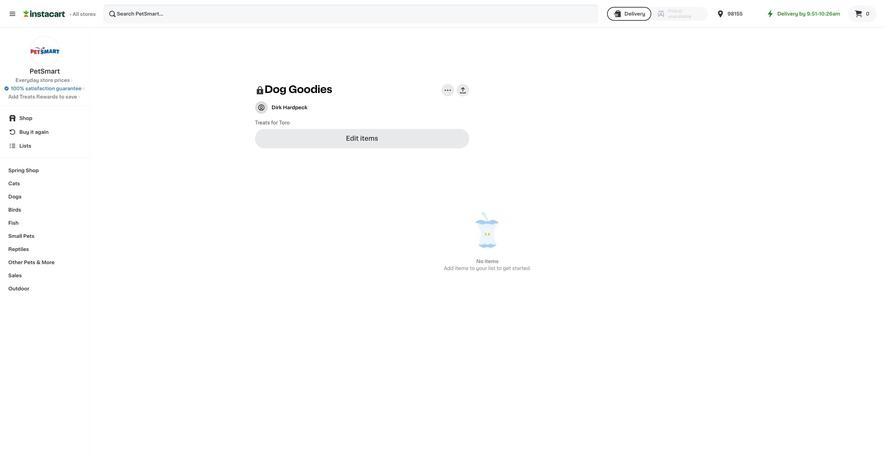 Task type: vqa. For each thing, say whether or not it's contained in the screenshot.
Search Box
yes



Task type: describe. For each thing, give the bounding box(es) containing it.
Search field
[[104, 5, 598, 23]]

petsmart logo image
[[30, 36, 60, 66]]

service type group
[[607, 7, 708, 21]]



Task type: locate. For each thing, give the bounding box(es) containing it.
instacart logo image
[[24, 10, 65, 18]]

None search field
[[103, 4, 598, 24]]



